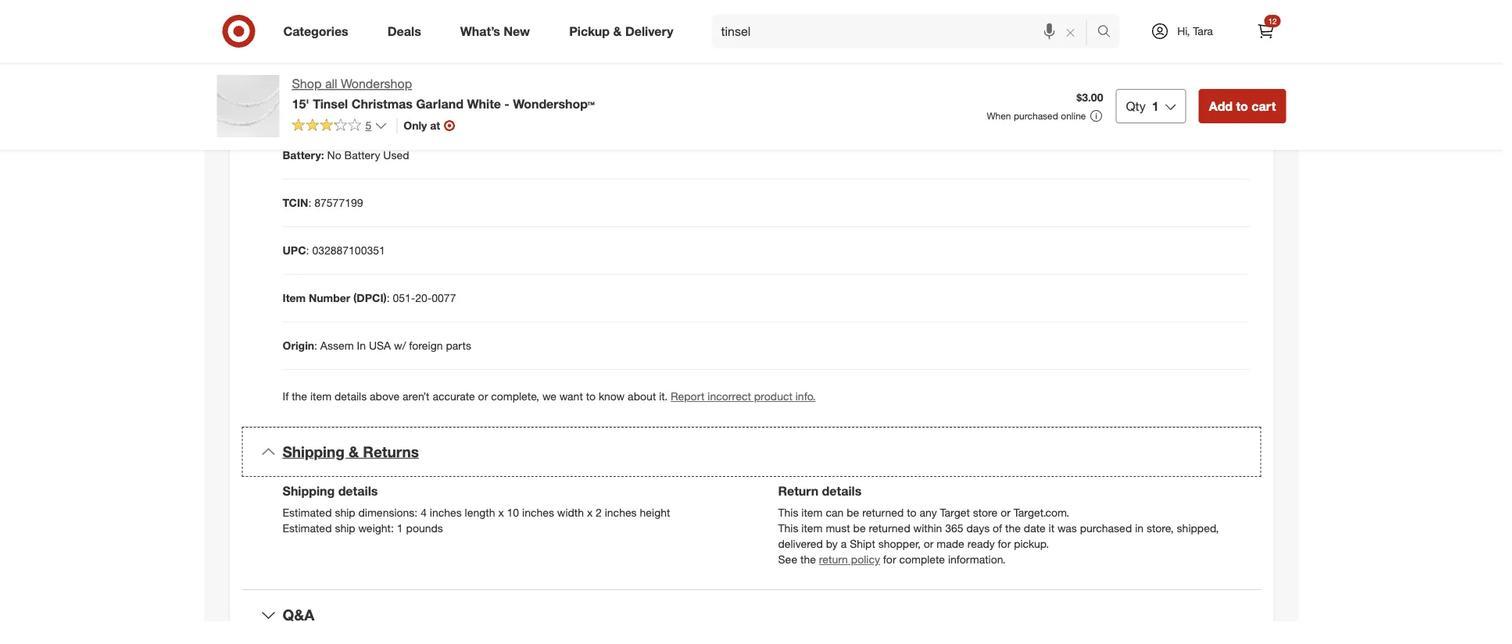 Task type: locate. For each thing, give the bounding box(es) containing it.
categories
[[283, 24, 348, 39]]

0 vertical spatial this
[[778, 506, 798, 520]]

2 vertical spatial item
[[801, 522, 823, 536]]

inches right 4
[[430, 506, 462, 520]]

pickup & delivery link
[[556, 14, 693, 48]]

1 down dimensions:
[[397, 522, 403, 536]]

to right want
[[586, 390, 596, 404]]

1 shipping from the top
[[283, 443, 345, 461]]

details
[[335, 390, 367, 404], [338, 484, 378, 499], [822, 484, 862, 499]]

x left 2
[[587, 506, 593, 520]]

this up delivered
[[778, 522, 798, 536]]

2
[[596, 506, 602, 520]]

1 vertical spatial estimated
[[283, 522, 332, 536]]

1 vertical spatial purchased
[[1080, 522, 1132, 536]]

search
[[1090, 25, 1128, 40]]

item
[[283, 292, 306, 305]]

shipping & returns
[[283, 443, 419, 461]]

0 vertical spatial item
[[310, 390, 332, 404]]

details inside shipping details estimated ship dimensions: 4 inches length x 10 inches width x 2 inches height estimated ship weight: 1 pounds
[[338, 484, 378, 499]]

2 horizontal spatial to
[[1236, 98, 1248, 114]]

for down the of
[[998, 538, 1011, 551]]

pickup
[[569, 24, 610, 39]]

estimated left weight:
[[283, 522, 332, 536]]

pickup & delivery
[[569, 24, 673, 39]]

1 vertical spatial shipping
[[283, 484, 335, 499]]

item up delivered
[[801, 522, 823, 536]]

estimated down "shipping & returns"
[[283, 506, 332, 520]]

0 vertical spatial estimated
[[283, 506, 332, 520]]

chloride)
[[404, 101, 449, 115]]

0 horizontal spatial 1
[[397, 522, 403, 536]]

x left "10" at bottom
[[498, 506, 504, 520]]

report incorrect product info. button
[[671, 389, 816, 405]]

ship
[[335, 506, 355, 520], [335, 522, 355, 536]]

garland
[[416, 96, 463, 111]]

this down return
[[778, 506, 798, 520]]

0 vertical spatial purchased
[[1014, 110, 1058, 122]]

add to cart
[[1209, 98, 1276, 114]]

details up dimensions:
[[338, 484, 378, 499]]

weight:
[[358, 522, 394, 536]]

1 right qty
[[1152, 98, 1159, 114]]

& inside dropdown button
[[349, 443, 359, 461]]

0 vertical spatial ship
[[335, 506, 355, 520]]

2 shipping from the top
[[283, 484, 335, 499]]

0 vertical spatial be
[[847, 506, 859, 520]]

0 horizontal spatial purchased
[[1014, 110, 1058, 122]]

1 horizontal spatial inches
[[522, 506, 554, 520]]

0 horizontal spatial &
[[349, 443, 359, 461]]

item
[[310, 390, 332, 404], [801, 506, 823, 520], [801, 522, 823, 536]]

ship left weight:
[[335, 522, 355, 536]]

what's new
[[460, 24, 530, 39]]

to right add
[[1236, 98, 1248, 114]]

aren't
[[403, 390, 430, 404]]

2 x from the left
[[587, 506, 593, 520]]

at
[[430, 119, 440, 132]]

date
[[1024, 522, 1046, 536]]

battery: no battery used
[[283, 149, 409, 162]]

must
[[826, 522, 850, 536]]

What can we help you find? suggestions appear below search field
[[712, 14, 1101, 48]]

shipping
[[283, 443, 345, 461], [283, 484, 335, 499]]

deals link
[[374, 14, 441, 48]]

details up can
[[822, 484, 862, 499]]

store,
[[1147, 522, 1174, 536]]

5 link
[[292, 118, 387, 136]]

the right the of
[[1005, 522, 1021, 536]]

purchased right when
[[1014, 110, 1058, 122]]

: left 032887100351
[[306, 244, 309, 258]]

vertical
[[413, 53, 449, 67]]

or left vertical
[[400, 53, 410, 67]]

return details this item can be returned to any target store or target.com. this item must be returned within 365 days of the date it was purchased in store, shipped, delivered by a shipt shopper, or made ready for pickup. see the return policy for complete information.
[[778, 484, 1219, 567]]

0077
[[432, 292, 456, 305]]

returned
[[862, 506, 904, 520], [869, 522, 910, 536]]

& right "pickup"
[[613, 24, 622, 39]]

20-
[[415, 292, 432, 305]]

0 horizontal spatial inches
[[430, 506, 462, 520]]

estimated
[[283, 506, 332, 520], [283, 522, 332, 536]]

0 horizontal spatial the
[[292, 390, 307, 404]]

2 horizontal spatial the
[[1005, 522, 1021, 536]]

& for pickup
[[613, 24, 622, 39]]

be right can
[[847, 506, 859, 520]]

for down shopper,
[[883, 553, 896, 567]]

accurate
[[433, 390, 475, 404]]

1 vertical spatial this
[[778, 522, 798, 536]]

shipping down "shipping & returns"
[[283, 484, 335, 499]]

shipping inside shipping details estimated ship dimensions: 4 inches length x 10 inches width x 2 inches height estimated ship weight: 1 pounds
[[283, 484, 335, 499]]

0 vertical spatial 1
[[1152, 98, 1159, 114]]

the
[[292, 390, 307, 404], [1005, 522, 1021, 536], [800, 553, 816, 567]]

the right if at the left of the page
[[292, 390, 307, 404]]

1 horizontal spatial purchased
[[1080, 522, 1132, 536]]

if
[[283, 390, 289, 404]]

& left returns
[[349, 443, 359, 461]]

usa
[[369, 339, 391, 353]]

about
[[628, 390, 656, 404]]

complete
[[899, 553, 945, 567]]

0 vertical spatial for
[[998, 538, 1011, 551]]

2 estimated from the top
[[283, 522, 332, 536]]

all
[[325, 76, 337, 91]]

orientation: horizontal or vertical
[[283, 53, 449, 67]]

any
[[920, 506, 937, 520]]

in
[[1135, 522, 1144, 536]]

it.
[[659, 390, 668, 404]]

battery:
[[283, 149, 324, 162]]

1 vertical spatial item
[[801, 506, 823, 520]]

: left 87577199
[[308, 196, 311, 210]]

1 vertical spatial ship
[[335, 522, 355, 536]]

:
[[308, 196, 311, 210], [306, 244, 309, 258], [387, 292, 390, 305], [314, 339, 317, 353]]

w/
[[394, 339, 406, 353]]

target.com.
[[1014, 506, 1069, 520]]

delivery
[[625, 24, 673, 39]]

ready
[[967, 538, 995, 551]]

1 vertical spatial the
[[1005, 522, 1021, 536]]

number
[[309, 292, 350, 305]]

shipping & returns button
[[242, 428, 1261, 477]]

3 inches from the left
[[605, 506, 637, 520]]

details inside the return details this item can be returned to any target store or target.com. this item must be returned within 365 days of the date it was purchased in store, shipped, delivered by a shipt shopper, or made ready for pickup. see the return policy for complete information.
[[822, 484, 862, 499]]

pvc
[[331, 101, 353, 115]]

inches
[[430, 506, 462, 520], [522, 506, 554, 520], [605, 506, 637, 520]]

or down within
[[924, 538, 934, 551]]

1 horizontal spatial &
[[613, 24, 622, 39]]

cart
[[1252, 98, 1276, 114]]

: for 87577199
[[308, 196, 311, 210]]

: left 051-
[[387, 292, 390, 305]]

origin : assem in usa w/ foreign parts
[[283, 339, 471, 353]]

return
[[778, 484, 818, 499]]

0 horizontal spatial x
[[498, 506, 504, 520]]

& for shipping
[[349, 443, 359, 461]]

inches right "10" at bottom
[[522, 506, 554, 520]]

by
[[826, 538, 838, 551]]

be up shipt
[[853, 522, 866, 536]]

1 vertical spatial &
[[349, 443, 359, 461]]

1 x from the left
[[498, 506, 504, 520]]

add to cart button
[[1199, 89, 1286, 124]]

to left any
[[907, 506, 917, 520]]

tcin
[[283, 196, 308, 210]]

it
[[1049, 522, 1055, 536]]

shipping inside shipping & returns dropdown button
[[283, 443, 345, 461]]

0 vertical spatial returned
[[862, 506, 904, 520]]

the down delivered
[[800, 553, 816, 567]]

2 vertical spatial to
[[907, 506, 917, 520]]

1 vertical spatial to
[[586, 390, 596, 404]]

delivered
[[778, 538, 823, 551]]

5
[[365, 119, 372, 132]]

0 vertical spatial to
[[1236, 98, 1248, 114]]

shipt
[[850, 538, 875, 551]]

days
[[967, 522, 990, 536]]

length
[[465, 506, 495, 520]]

above
[[370, 390, 400, 404]]

ship left dimensions:
[[335, 506, 355, 520]]

1 vertical spatial 1
[[397, 522, 403, 536]]

1 horizontal spatial to
[[907, 506, 917, 520]]

details left 'above'
[[335, 390, 367, 404]]

item right if at the left of the page
[[310, 390, 332, 404]]

2 horizontal spatial inches
[[605, 506, 637, 520]]

height
[[640, 506, 670, 520]]

within
[[913, 522, 942, 536]]

1
[[1152, 98, 1159, 114], [397, 522, 403, 536]]

0 horizontal spatial for
[[883, 553, 896, 567]]

0 vertical spatial shipping
[[283, 443, 345, 461]]

365
[[945, 522, 963, 536]]

purchased left in
[[1080, 522, 1132, 536]]

shipping for shipping & returns
[[283, 443, 345, 461]]

qty
[[1126, 98, 1146, 114]]

shipping down if at the left of the page
[[283, 443, 345, 461]]

0 vertical spatial &
[[613, 24, 622, 39]]

to inside button
[[1236, 98, 1248, 114]]

see
[[778, 553, 797, 567]]

details for shipping
[[338, 484, 378, 499]]

1 horizontal spatial x
[[587, 506, 593, 520]]

2 vertical spatial the
[[800, 553, 816, 567]]

shop all wondershop 15' tinsel christmas garland white - wondershop™
[[292, 76, 595, 111]]

purchased inside the return details this item can be returned to any target store or target.com. this item must be returned within 365 days of the date it was purchased in store, shipped, delivered by a shipt shopper, or made ready for pickup. see the return policy for complete information.
[[1080, 522, 1132, 536]]

0 vertical spatial the
[[292, 390, 307, 404]]

: left assem
[[314, 339, 317, 353]]

item left can
[[801, 506, 823, 520]]

(dpci)
[[353, 292, 387, 305]]

inches right 2
[[605, 506, 637, 520]]



Task type: describe. For each thing, give the bounding box(es) containing it.
4
[[421, 506, 427, 520]]

deals
[[387, 24, 421, 39]]

what's new link
[[447, 14, 550, 48]]

return
[[819, 553, 848, 567]]

christmas
[[351, 96, 413, 111]]

returns
[[363, 443, 419, 461]]

upc
[[283, 244, 306, 258]]

add
[[1209, 98, 1233, 114]]

item number (dpci) : 051-20-0077
[[283, 292, 456, 305]]

12 link
[[1249, 14, 1283, 48]]

1 inches from the left
[[430, 506, 462, 520]]

hi,
[[1177, 24, 1190, 38]]

1 vertical spatial returned
[[869, 522, 910, 536]]

1 ship from the top
[[335, 506, 355, 520]]

categories link
[[270, 14, 368, 48]]

in
[[357, 339, 366, 353]]

tcin : 87577199
[[283, 196, 363, 210]]

1 this from the top
[[778, 506, 798, 520]]

incorrect
[[708, 390, 751, 404]]

0 horizontal spatial to
[[586, 390, 596, 404]]

parts
[[446, 339, 471, 353]]

2 ship from the top
[[335, 522, 355, 536]]

032887100351
[[312, 244, 385, 258]]

1 horizontal spatial 1
[[1152, 98, 1159, 114]]

horizontal
[[347, 53, 397, 67]]

qty 1
[[1126, 98, 1159, 114]]

1 inside shipping details estimated ship dimensions: 4 inches length x 10 inches width x 2 inches height estimated ship weight: 1 pounds
[[397, 522, 403, 536]]

details for return
[[822, 484, 862, 499]]

assem
[[320, 339, 354, 353]]

wondershop™
[[513, 96, 595, 111]]

image of 15' tinsel christmas garland white - wondershop™ image
[[217, 75, 279, 138]]

store
[[973, 506, 998, 520]]

10
[[507, 506, 519, 520]]

shipped,
[[1177, 522, 1219, 536]]

orientation:
[[283, 53, 344, 67]]

87577199
[[314, 196, 363, 210]]

1 estimated from the top
[[283, 506, 332, 520]]

or right 'accurate'
[[478, 390, 488, 404]]

1 vertical spatial for
[[883, 553, 896, 567]]

2 this from the top
[[778, 522, 798, 536]]

pickup.
[[1014, 538, 1049, 551]]

material:
[[283, 101, 328, 115]]

1 horizontal spatial for
[[998, 538, 1011, 551]]

only
[[404, 119, 427, 132]]

can
[[826, 506, 844, 520]]

width
[[557, 506, 584, 520]]

report
[[671, 390, 705, 404]]

: for 032887100351
[[306, 244, 309, 258]]

to inside the return details this item can be returned to any target store or target.com. this item must be returned within 365 days of the date it was purchased in store, shipped, delivered by a shipt shopper, or made ready for pickup. see the return policy for complete information.
[[907, 506, 917, 520]]

info.
[[796, 390, 816, 404]]

when
[[987, 110, 1011, 122]]

1 vertical spatial be
[[853, 522, 866, 536]]

(polyvinyl
[[356, 101, 401, 115]]

1 horizontal spatial the
[[800, 553, 816, 567]]

when purchased online
[[987, 110, 1086, 122]]

2 inches from the left
[[522, 506, 554, 520]]

a
[[841, 538, 847, 551]]

origin
[[283, 339, 314, 353]]

dimensions:
[[358, 506, 418, 520]]

if the item details above aren't accurate or complete, we want to know about it. report incorrect product info.
[[283, 390, 816, 404]]

we
[[542, 390, 556, 404]]

new
[[504, 24, 530, 39]]

: for assem
[[314, 339, 317, 353]]

want
[[560, 390, 583, 404]]

pounds
[[406, 522, 443, 536]]

051-
[[393, 292, 415, 305]]

tinsel
[[313, 96, 348, 111]]

search button
[[1090, 14, 1128, 52]]

12
[[1268, 16, 1277, 26]]

or up the of
[[1001, 506, 1011, 520]]

made
[[937, 538, 964, 551]]

upc : 032887100351
[[283, 244, 385, 258]]

white
[[467, 96, 501, 111]]

target
[[940, 506, 970, 520]]

return policy link
[[819, 553, 880, 567]]

material: pvc (polyvinyl chloride)
[[283, 101, 449, 115]]

online
[[1061, 110, 1086, 122]]

battery
[[344, 149, 380, 162]]

policy
[[851, 553, 880, 567]]

shipping for shipping details estimated ship dimensions: 4 inches length x 10 inches width x 2 inches height estimated ship weight: 1 pounds
[[283, 484, 335, 499]]

15'
[[292, 96, 309, 111]]

hi, tara
[[1177, 24, 1213, 38]]

wondershop
[[341, 76, 412, 91]]

know
[[599, 390, 625, 404]]

complete,
[[491, 390, 539, 404]]



Task type: vqa. For each thing, say whether or not it's contained in the screenshot.
rightmost an
no



